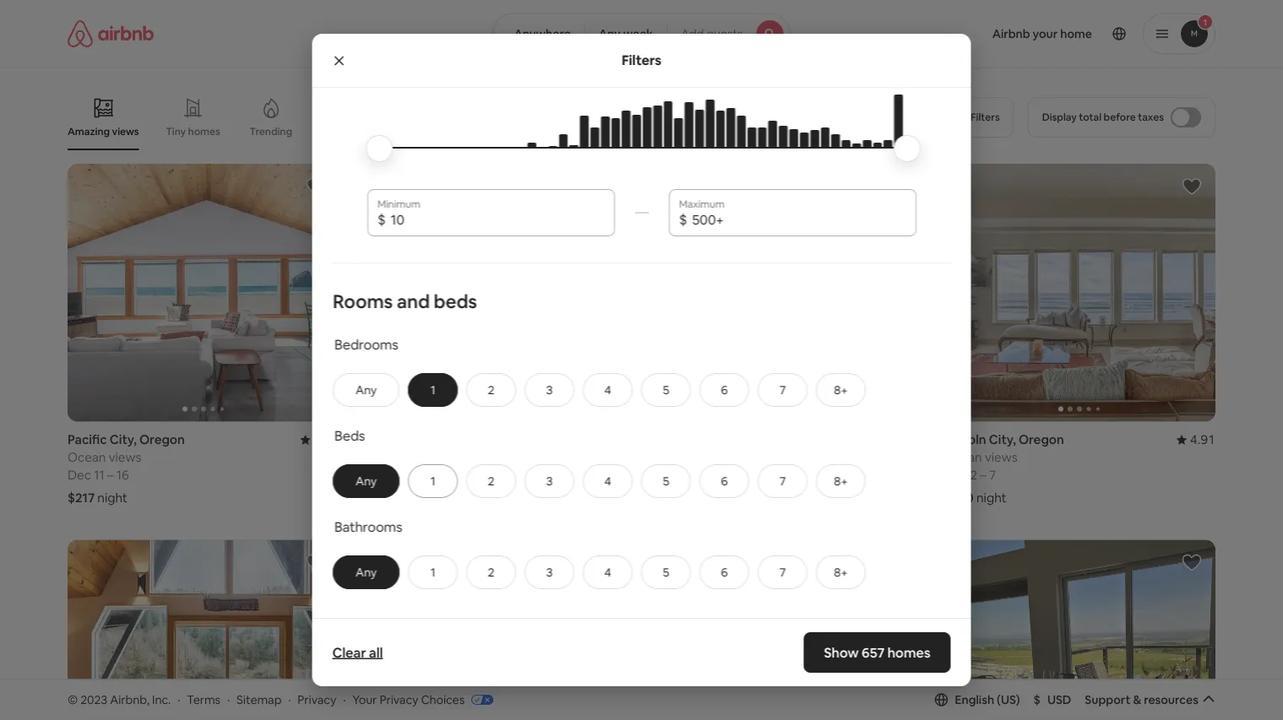 Task type: locate. For each thing, give the bounding box(es) containing it.
any element up $314
[[350, 474, 382, 489]]

support
[[1085, 693, 1131, 708]]

0 vertical spatial 4
[[604, 383, 611, 398]]

oregon
[[139, 432, 185, 448], [424, 432, 469, 448], [1019, 432, 1065, 448]]

views down lincoln
[[985, 450, 1018, 466]]

1 horizontal spatial $
[[679, 211, 687, 228]]

8+ button for bathrooms
[[816, 556, 866, 590]]

views
[[112, 125, 139, 138], [109, 450, 141, 466], [401, 450, 434, 466], [693, 450, 726, 466], [985, 450, 1018, 466]]

2 oregon from the left
[[424, 432, 469, 448]]

0 vertical spatial 3
[[546, 383, 553, 398]]

1 4 from the top
[[604, 383, 611, 398]]

airbnb,
[[110, 693, 150, 708]]

6 for bedrooms
[[721, 383, 728, 398]]

5 button
[[641, 373, 691, 407], [641, 465, 691, 498], [641, 556, 691, 590]]

beds
[[334, 427, 365, 444]]

2 night from the left
[[390, 490, 420, 507]]

1 any element from the top
[[350, 383, 382, 398]]

2 any element from the top
[[350, 474, 382, 489]]

views inside neskowin, oregon ocean views nov 6 – 11 $314 night
[[401, 450, 434, 466]]

6 button
[[699, 373, 749, 407], [699, 465, 749, 498], [699, 556, 749, 590]]

· left privacy link
[[288, 693, 291, 708]]

pacific city, oregon ocean views dec 11 – 16 $217 night
[[68, 432, 185, 507]]

english (us)
[[955, 693, 1021, 708]]

2 dec from the left
[[944, 467, 968, 484]]

privacy
[[298, 693, 337, 708], [380, 693, 419, 708]]

3 for beds
[[546, 474, 553, 489]]

0 horizontal spatial privacy
[[298, 693, 337, 708]]

© 2023 airbnb, inc. ·
[[68, 693, 180, 708]]

16
[[116, 467, 129, 484]]

2 vertical spatial 1
[[430, 565, 435, 580]]

1 horizontal spatial privacy
[[380, 693, 419, 708]]

1 any button from the top
[[333, 373, 399, 407]]

dec up $217
[[68, 467, 91, 484]]

6 inside neskowin, oregon ocean views nov 6 – 11 $314 night
[[386, 467, 393, 484]]

night inside neskowin, oregon ocean views nov 6 – 11 $314 night
[[390, 490, 420, 507]]

2 – from the left
[[396, 467, 402, 484]]

0 vertical spatial 1
[[430, 383, 435, 398]]

1 button for bathrooms
[[408, 556, 458, 590]]

3 any button from the top
[[333, 556, 399, 590]]

any button
[[333, 373, 399, 407], [333, 465, 399, 498], [333, 556, 399, 590]]

8+ for bathrooms
[[834, 565, 848, 580]]

7 for beds
[[779, 474, 786, 489]]

4 for bathrooms
[[604, 565, 611, 580]]

4.86
[[314, 432, 340, 448]]

2 3 from the top
[[546, 474, 553, 489]]

0 vertical spatial 8+ element
[[834, 383, 848, 398]]

4 button for beds
[[583, 465, 633, 498]]

1 vertical spatial 7 button
[[758, 465, 808, 498]]

3 8+ button from the top
[[816, 556, 866, 590]]

$533
[[652, 490, 681, 507]]

6 button for bedrooms
[[699, 373, 749, 407]]

3 7 button from the top
[[758, 556, 808, 590]]

3 4 button from the top
[[583, 556, 633, 590]]

1 dec from the left
[[68, 467, 91, 484]]

4
[[604, 383, 611, 398], [604, 474, 611, 489], [604, 565, 611, 580]]

· right inc.
[[178, 693, 180, 708]]

show inside 'button'
[[603, 618, 633, 634]]

bathrooms
[[334, 518, 402, 536]]

2 8+ from the top
[[834, 474, 848, 489]]

0 vertical spatial 4 button
[[583, 373, 633, 407]]

1 vertical spatial 1
[[430, 474, 435, 489]]

1 5 from the top
[[663, 383, 669, 398]]

2 3 button from the top
[[524, 465, 574, 498]]

3 button for bedrooms
[[524, 373, 574, 407]]

1 vertical spatial 8+
[[834, 474, 848, 489]]

3 3 button from the top
[[524, 556, 574, 590]]

3 ocean from the left
[[652, 450, 690, 466]]

None search field
[[493, 14, 791, 54]]

homes right "657"
[[888, 644, 931, 662]]

2 4 button from the top
[[583, 465, 633, 498]]

0 horizontal spatial homes
[[188, 125, 220, 138]]

2 ocean from the left
[[360, 450, 398, 466]]

4 ocean from the left
[[944, 450, 983, 466]]

bedrooms
[[334, 336, 398, 353]]

1 vertical spatial 8+ button
[[816, 465, 866, 498]]

3 8+ from the top
[[834, 565, 848, 580]]

2 5 from the top
[[663, 474, 669, 489]]

3 button
[[524, 373, 574, 407], [524, 465, 574, 498], [524, 556, 574, 590]]

1 vertical spatial 2 button
[[466, 465, 516, 498]]

1 vertical spatial 5
[[663, 474, 669, 489]]

2 vertical spatial 5 button
[[641, 556, 691, 590]]

&
[[1134, 693, 1142, 708]]

– left 16
[[107, 467, 114, 484]]

1 vertical spatial 4
[[604, 474, 611, 489]]

1 4 button from the top
[[583, 373, 633, 407]]

2 vertical spatial 7 button
[[758, 556, 808, 590]]

show left 'map'
[[603, 618, 633, 634]]

privacy link
[[298, 693, 337, 708]]

tiny
[[166, 125, 186, 138]]

8+ button
[[816, 373, 866, 407], [816, 465, 866, 498], [816, 556, 866, 590]]

grid
[[928, 125, 947, 138]]

homes right historical
[[829, 125, 861, 138]]

dec up $260
[[944, 467, 968, 484]]

8+ for beds
[[834, 474, 848, 489]]

2 vertical spatial 8+ button
[[816, 556, 866, 590]]

–
[[107, 467, 114, 484], [396, 467, 402, 484], [695, 467, 702, 484], [981, 467, 987, 484]]

1 horizontal spatial dec
[[944, 467, 968, 484]]

8+ element for bathrooms
[[834, 565, 848, 580]]

1 vertical spatial show
[[824, 644, 859, 662]]

$ text field
[[692, 211, 906, 228]]

city,
[[110, 432, 137, 448], [990, 432, 1016, 448]]

7 button for beds
[[758, 465, 808, 498]]

any button down bathrooms on the left bottom of the page
[[333, 556, 399, 590]]

©
[[68, 693, 78, 708]]

views inside ocean views may 25 – 30 $533 night
[[693, 450, 726, 466]]

oregon right neskowin,
[[424, 432, 469, 448]]

4 for beds
[[604, 474, 611, 489]]

1 vertical spatial 3
[[546, 474, 553, 489]]

1 horizontal spatial oregon
[[424, 432, 469, 448]]

neskowin,
[[360, 432, 421, 448]]

3 any element from the top
[[350, 565, 382, 580]]

show inside "filters" dialog
[[824, 644, 859, 662]]

1 7 button from the top
[[758, 373, 808, 407]]

11 right nov
[[405, 467, 415, 484]]

add to wishlist: amity, oregon image
[[598, 553, 618, 574], [1182, 553, 1203, 574]]

1 6 button from the top
[[699, 373, 749, 407]]

11
[[94, 467, 105, 484], [405, 467, 415, 484]]

2 horizontal spatial oregon
[[1019, 432, 1065, 448]]

6 button for bathrooms
[[699, 556, 749, 590]]

city, inside "pacific city, oregon ocean views dec 11 – 16 $217 night"
[[110, 432, 137, 448]]

show 657 homes link
[[804, 633, 951, 674]]

ocean up may
[[652, 450, 690, 466]]

1 3 button from the top
[[524, 373, 574, 407]]

show 657 homes
[[824, 644, 931, 662]]

0 horizontal spatial 11
[[94, 467, 105, 484]]

0 vertical spatial 5 button
[[641, 373, 691, 407]]

1
[[430, 383, 435, 398], [430, 474, 435, 489], [430, 565, 435, 580]]

– right 25
[[695, 467, 702, 484]]

0 horizontal spatial $
[[377, 211, 385, 228]]

3 8+ element from the top
[[834, 565, 848, 580]]

$ for $ text box
[[377, 211, 385, 228]]

views down neskowin,
[[401, 450, 434, 466]]

7
[[779, 383, 786, 398], [990, 467, 997, 484], [779, 474, 786, 489], [779, 565, 786, 580]]

$ text field
[[390, 211, 605, 228]]

0 horizontal spatial city,
[[110, 432, 137, 448]]

0 vertical spatial 8+ button
[[816, 373, 866, 407]]

1 vertical spatial 8+ element
[[834, 474, 848, 489]]

2 8+ element from the top
[[834, 474, 848, 489]]

·
[[178, 693, 180, 708], [227, 693, 230, 708], [288, 693, 291, 708], [343, 693, 346, 708]]

0 vertical spatial 3 button
[[524, 373, 574, 407]]

1 city, from the left
[[110, 432, 137, 448]]

oregon inside "pacific city, oregon ocean views dec 11 – 16 $217 night"
[[139, 432, 185, 448]]

3 1 from the top
[[430, 565, 435, 580]]

2 any button from the top
[[333, 465, 399, 498]]

2 2 button from the top
[[466, 465, 516, 498]]

1 5 button from the top
[[641, 373, 691, 407]]

1 vertical spatial any element
[[350, 474, 382, 489]]

2 vertical spatial 4 button
[[583, 556, 633, 590]]

views up 30 on the right bottom
[[693, 450, 726, 466]]

dec inside lincoln city, oregon ocean views dec 2 – 7 $260 night
[[944, 467, 968, 484]]

2 vertical spatial 8+ element
[[834, 565, 848, 580]]

2 button for bathrooms
[[466, 556, 516, 590]]

0 vertical spatial 6 button
[[699, 373, 749, 407]]

3 2 button from the top
[[466, 556, 516, 590]]

1 2 button from the top
[[466, 373, 516, 407]]

dec
[[68, 467, 91, 484], [944, 467, 968, 484]]

oregon right pacific
[[139, 432, 185, 448]]

2 vertical spatial 4
[[604, 565, 611, 580]]

2 8+ button from the top
[[816, 465, 866, 498]]

0 vertical spatial 2 button
[[466, 373, 516, 407]]

2 vertical spatial 3
[[546, 565, 553, 580]]

1 vertical spatial 5 button
[[641, 465, 691, 498]]

2 vertical spatial 8+
[[834, 565, 848, 580]]

oregon for lincoln city, oregon ocean views dec 2 – 7 $260 night
[[1019, 432, 1065, 448]]

0 vertical spatial 1 button
[[408, 373, 458, 407]]

8+
[[834, 383, 848, 398], [834, 474, 848, 489], [834, 565, 848, 580]]

2 1 button from the top
[[408, 465, 458, 498]]

1 oregon from the left
[[139, 432, 185, 448]]

2 5 button from the top
[[641, 465, 691, 498]]

1 1 from the top
[[430, 383, 435, 398]]

any
[[599, 26, 621, 41], [355, 383, 377, 398], [355, 474, 377, 489], [355, 565, 377, 580]]

· left your on the bottom left of page
[[343, 693, 346, 708]]

any button for bathrooms
[[333, 556, 399, 590]]

25
[[679, 467, 693, 484]]

night down 16
[[97, 490, 128, 507]]

any element down "bedrooms"
[[350, 383, 382, 398]]

homes inside "filters" dialog
[[888, 644, 931, 662]]

3 night from the left
[[684, 490, 714, 507]]

3 3 from the top
[[546, 565, 553, 580]]

clear
[[333, 644, 366, 662]]

2 vertical spatial 6 button
[[699, 556, 749, 590]]

2 vertical spatial 5
[[663, 565, 669, 580]]

8+ element for bedrooms
[[834, 383, 848, 398]]

terms
[[187, 693, 221, 708]]

1 horizontal spatial show
[[824, 644, 859, 662]]

2 1 from the top
[[430, 474, 435, 489]]

4 night from the left
[[977, 490, 1007, 507]]

3 6 button from the top
[[699, 556, 749, 590]]

8+ button for bedrooms
[[816, 373, 866, 407]]

ocean up nov
[[360, 450, 398, 466]]

– inside neskowin, oregon ocean views nov 6 – 11 $314 night
[[396, 467, 402, 484]]

homes for historical homes
[[829, 125, 861, 138]]

ocean down lincoln
[[944, 450, 983, 466]]

any left week
[[599, 26, 621, 41]]

0 vertical spatial any element
[[350, 383, 382, 398]]

2 6 button from the top
[[699, 465, 749, 498]]

8+ element for beds
[[834, 474, 848, 489]]

8+ element
[[834, 383, 848, 398], [834, 474, 848, 489], [834, 565, 848, 580]]

add to wishlist: tidewater, oregon image
[[306, 553, 326, 574]]

0 horizontal spatial add to wishlist: amity, oregon image
[[598, 553, 618, 574]]

city, inside lincoln city, oregon ocean views dec 2 – 7 $260 night
[[990, 432, 1016, 448]]

total
[[1079, 111, 1102, 124]]

privacy left your on the bottom left of page
[[298, 693, 337, 708]]

and
[[397, 289, 430, 313]]

dec inside "pacific city, oregon ocean views dec 11 – 16 $217 night"
[[68, 467, 91, 484]]

oregon right lincoln
[[1019, 432, 1065, 448]]

1 horizontal spatial city,
[[990, 432, 1016, 448]]

3 button for beds
[[524, 465, 574, 498]]

2 add to wishlist: amity, oregon image from the left
[[1182, 553, 1203, 574]]

4 – from the left
[[981, 467, 987, 484]]

show for show 657 homes
[[824, 644, 859, 662]]

2 7 button from the top
[[758, 465, 808, 498]]

2 button for bedrooms
[[466, 373, 516, 407]]

1 vertical spatial 1 button
[[408, 465, 458, 498]]

0 vertical spatial any button
[[333, 373, 399, 407]]

· right terms
[[227, 693, 230, 708]]

$
[[377, 211, 385, 228], [679, 211, 687, 228], [1034, 693, 1041, 708]]

1 11 from the left
[[94, 467, 105, 484]]

3 4 from the top
[[604, 565, 611, 580]]

any button up bathrooms on the left bottom of the page
[[333, 465, 399, 498]]

1 vertical spatial 6 button
[[699, 465, 749, 498]]

3 – from the left
[[695, 467, 702, 484]]

rooms and beds
[[333, 289, 477, 313]]

group
[[68, 85, 947, 150], [68, 164, 340, 422], [360, 164, 632, 422], [652, 164, 924, 422], [944, 164, 1216, 422], [68, 541, 340, 721], [360, 541, 632, 721], [652, 541, 924, 721], [944, 541, 1216, 721]]

night down 25
[[684, 490, 714, 507]]

homes right tiny
[[188, 125, 220, 138]]

1 vertical spatial 3 button
[[524, 465, 574, 498]]

0 vertical spatial 5
[[663, 383, 669, 398]]

2 horizontal spatial homes
[[888, 644, 931, 662]]

11 left 16
[[94, 467, 105, 484]]

any up $314
[[355, 474, 377, 489]]

1 8+ button from the top
[[816, 373, 866, 407]]

3 1 button from the top
[[408, 556, 458, 590]]

sitemap
[[237, 693, 282, 708]]

0 horizontal spatial oregon
[[139, 432, 185, 448]]

1 privacy from the left
[[298, 693, 337, 708]]

1 vertical spatial 4 button
[[583, 465, 633, 498]]

4 button for bedrooms
[[583, 373, 633, 407]]

english
[[955, 693, 995, 708]]

3 oregon from the left
[[1019, 432, 1065, 448]]

1 vertical spatial any button
[[333, 465, 399, 498]]

4 · from the left
[[343, 693, 346, 708]]

2 privacy from the left
[[380, 693, 419, 708]]

7 button
[[758, 373, 808, 407], [758, 465, 808, 498], [758, 556, 808, 590]]

657
[[862, 644, 885, 662]]

1 ocean from the left
[[68, 450, 106, 466]]

night inside ocean views may 25 – 30 $533 night
[[684, 490, 714, 507]]

ocean down pacific
[[68, 450, 106, 466]]

city, right lincoln
[[990, 432, 1016, 448]]

views inside "pacific city, oregon ocean views dec 11 – 16 $217 night"
[[109, 450, 141, 466]]

show for show map
[[603, 618, 633, 634]]

1 horizontal spatial homes
[[829, 125, 861, 138]]

2 vertical spatial any element
[[350, 565, 382, 580]]

oregon inside lincoln city, oregon ocean views dec 2 – 7 $260 night
[[1019, 432, 1065, 448]]

city, up 16
[[110, 432, 137, 448]]

night inside "pacific city, oregon ocean views dec 11 – 16 $217 night"
[[97, 490, 128, 507]]

0 vertical spatial 8+
[[834, 383, 848, 398]]

show left "657"
[[824, 644, 859, 662]]

any button down "bedrooms"
[[333, 373, 399, 407]]

4.91 out of 5 average rating image
[[1177, 432, 1216, 448]]

1 for beds
[[430, 474, 435, 489]]

any element
[[350, 383, 382, 398], [350, 474, 382, 489], [350, 565, 382, 580]]

– down lincoln
[[981, 467, 987, 484]]

1 night from the left
[[97, 490, 128, 507]]

add to wishlist: lincoln city, oregon image
[[890, 177, 910, 197]]

0 horizontal spatial dec
[[68, 467, 91, 484]]

1 button
[[408, 373, 458, 407], [408, 465, 458, 498], [408, 556, 458, 590]]

2 vertical spatial 1 button
[[408, 556, 458, 590]]

5 button for beds
[[641, 465, 691, 498]]

1 8+ from the top
[[834, 383, 848, 398]]

2 vertical spatial 2 button
[[466, 556, 516, 590]]

1 horizontal spatial add to wishlist: amity, oregon image
[[1182, 553, 1203, 574]]

5 for bedrooms
[[663, 383, 669, 398]]

3 5 from the top
[[663, 565, 669, 580]]

2 horizontal spatial $
[[1034, 693, 1041, 708]]

30
[[705, 467, 719, 484]]

views right amazing
[[112, 125, 139, 138]]

any element down bathrooms on the left bottom of the page
[[350, 565, 382, 580]]

1 horizontal spatial 11
[[405, 467, 415, 484]]

5
[[663, 383, 669, 398], [663, 474, 669, 489], [663, 565, 669, 580]]

views inside lincoln city, oregon ocean views dec 2 – 7 $260 night
[[985, 450, 1018, 466]]

6 for bathrooms
[[721, 565, 728, 580]]

homes
[[829, 125, 861, 138], [188, 125, 220, 138], [888, 644, 931, 662]]

0 vertical spatial 7 button
[[758, 373, 808, 407]]

none search field containing anywhere
[[493, 14, 791, 54]]

before
[[1104, 111, 1136, 124]]

privacy right your on the bottom left of page
[[380, 693, 419, 708]]

2 city, from the left
[[990, 432, 1016, 448]]

2 vertical spatial 3 button
[[524, 556, 574, 590]]

1 8+ element from the top
[[834, 383, 848, 398]]

views up 16
[[109, 450, 141, 466]]

night right $314
[[390, 490, 420, 507]]

– right nov
[[396, 467, 402, 484]]

2 vertical spatial any button
[[333, 556, 399, 590]]

map
[[636, 618, 661, 634]]

4 for bedrooms
[[604, 383, 611, 398]]

night inside lincoln city, oregon ocean views dec 2 – 7 $260 night
[[977, 490, 1007, 507]]

ocean
[[68, 450, 106, 466], [360, 450, 398, 466], [652, 450, 690, 466], [944, 450, 983, 466]]

2 4 from the top
[[604, 474, 611, 489]]

0 horizontal spatial show
[[603, 618, 633, 634]]

8+ button for beds
[[816, 465, 866, 498]]

1 3 from the top
[[546, 383, 553, 398]]

1 – from the left
[[107, 467, 114, 484]]

2
[[488, 383, 494, 398], [971, 467, 978, 484], [488, 474, 494, 489], [488, 565, 494, 580]]

3 5 button from the top
[[641, 556, 691, 590]]

2 11 from the left
[[405, 467, 415, 484]]

night right $260
[[977, 490, 1007, 507]]

omg!
[[635, 125, 663, 138]]

trending
[[250, 125, 292, 138]]

ocean inside neskowin, oregon ocean views nov 6 – 11 $314 night
[[360, 450, 398, 466]]

neskowin, oregon ocean views nov 6 – 11 $314 night
[[360, 432, 469, 507]]

0 vertical spatial show
[[603, 618, 633, 634]]



Task type: describe. For each thing, give the bounding box(es) containing it.
$260
[[944, 490, 974, 507]]

7 for bedrooms
[[779, 383, 786, 398]]

nov
[[360, 467, 383, 484]]

2 inside lincoln city, oregon ocean views dec 2 – 7 $260 night
[[971, 467, 978, 484]]

filters dialog
[[312, 25, 971, 687]]

week
[[623, 26, 653, 41]]

2 for beds
[[488, 474, 494, 489]]

– inside ocean views may 25 – 30 $533 night
[[695, 467, 702, 484]]

4 button for bathrooms
[[583, 556, 633, 590]]

display total before taxes button
[[1028, 97, 1216, 138]]

6 for beds
[[721, 474, 728, 489]]

oregon for pacific city, oregon ocean views dec 11 – 16 $217 night
[[139, 432, 185, 448]]

add to wishlist: pacific city, oregon image
[[306, 177, 326, 197]]

any element for beds
[[350, 474, 382, 489]]

1 for bathrooms
[[430, 565, 435, 580]]

ocean inside lincoln city, oregon ocean views dec 2 – 7 $260 night
[[944, 450, 983, 466]]

ocean inside ocean views may 25 – 30 $533 night
[[652, 450, 690, 466]]

english (us) button
[[935, 693, 1021, 708]]

pacific
[[68, 432, 107, 448]]

show map button
[[586, 606, 698, 646]]

city, for pacific
[[110, 432, 137, 448]]

support & resources
[[1085, 693, 1199, 708]]

group containing amazing views
[[68, 85, 947, 150]]

most stays cost more than $125 per night. image
[[381, 95, 903, 196]]

4.91
[[1191, 432, 1216, 448]]

any week button
[[585, 14, 668, 54]]

privacy inside your privacy choices link
[[380, 693, 419, 708]]

11 inside neskowin, oregon ocean views nov 6 – 11 $314 night
[[405, 467, 415, 484]]

resources
[[1144, 693, 1199, 708]]

treehouses
[[700, 125, 755, 138]]

may
[[652, 467, 676, 484]]

3 button for bathrooms
[[524, 556, 574, 590]]

lincoln
[[944, 432, 987, 448]]

6 button for beds
[[699, 465, 749, 498]]

(us)
[[997, 693, 1021, 708]]

rooms
[[333, 289, 393, 313]]

any down bathrooms on the left bottom of the page
[[355, 565, 377, 580]]

profile element
[[811, 0, 1216, 68]]

your privacy choices
[[353, 693, 465, 708]]

4.86 out of 5 average rating image
[[300, 432, 340, 448]]

any inside button
[[599, 26, 621, 41]]

3 for bathrooms
[[546, 565, 553, 580]]

add to wishlist: neskowin, oregon image
[[598, 177, 618, 197]]

clear all
[[333, 644, 383, 662]]

– inside "pacific city, oregon ocean views dec 11 – 16 $217 night"
[[107, 467, 114, 484]]

7 inside lincoln city, oregon ocean views dec 2 – 7 $260 night
[[990, 467, 997, 484]]

sitemap link
[[237, 693, 282, 708]]

1 button for beds
[[408, 465, 458, 498]]

2 button for beds
[[466, 465, 516, 498]]

add guests
[[681, 26, 743, 41]]

$ usd
[[1034, 693, 1072, 708]]

2023
[[80, 693, 107, 708]]

5 for bathrooms
[[663, 565, 669, 580]]

oregon inside neskowin, oregon ocean views nov 6 – 11 $314 night
[[424, 432, 469, 448]]

$314
[[360, 490, 388, 507]]

tiny homes
[[166, 125, 220, 138]]

5 button for bedrooms
[[641, 373, 691, 407]]

2 for bedrooms
[[488, 383, 494, 398]]

beds
[[434, 289, 477, 313]]

taxes
[[1139, 111, 1165, 124]]

any down "bedrooms"
[[355, 383, 377, 398]]

1 · from the left
[[178, 693, 180, 708]]

guests
[[707, 26, 743, 41]]

amazing
[[68, 125, 110, 138]]

5 button for bathrooms
[[641, 556, 691, 590]]

homes for tiny homes
[[188, 125, 220, 138]]

off-the-grid
[[889, 125, 947, 138]]

historical
[[782, 125, 827, 138]]

lincoln city, oregon ocean views dec 2 – 7 $260 night
[[944, 432, 1065, 507]]

2 for bathrooms
[[488, 565, 494, 580]]

historical homes
[[782, 125, 861, 138]]

city, for lincoln
[[990, 432, 1016, 448]]

$ for $ text field
[[679, 211, 687, 228]]

clear all button
[[324, 636, 392, 670]]

ocean inside "pacific city, oregon ocean views dec 11 – 16 $217 night"
[[68, 450, 106, 466]]

show map
[[603, 618, 661, 634]]

display total before taxes
[[1043, 111, 1165, 124]]

beachfront
[[322, 125, 375, 138]]

anywhere
[[514, 26, 571, 41]]

filters
[[622, 52, 662, 69]]

inc.
[[152, 693, 171, 708]]

11 inside "pacific city, oregon ocean views dec 11 – 16 $217 night"
[[94, 467, 105, 484]]

any button for beds
[[333, 465, 399, 498]]

off-
[[889, 125, 908, 138]]

5 for beds
[[663, 474, 669, 489]]

terms · sitemap · privacy
[[187, 693, 337, 708]]

cabins
[[558, 125, 591, 138]]

add guests button
[[667, 14, 791, 54]]

support & resources button
[[1085, 693, 1216, 708]]

8+ for bedrooms
[[834, 383, 848, 398]]

your privacy choices link
[[353, 693, 494, 709]]

dec for dec 2 – 7
[[944, 467, 968, 484]]

7 for bathrooms
[[779, 565, 786, 580]]

1 1 button from the top
[[408, 373, 458, 407]]

choices
[[421, 693, 465, 708]]

your
[[353, 693, 377, 708]]

1 add to wishlist: amity, oregon image from the left
[[598, 553, 618, 574]]

3 for bedrooms
[[546, 383, 553, 398]]

the-
[[908, 125, 928, 138]]

anywhere button
[[493, 14, 585, 54]]

ocean views may 25 – 30 $533 night
[[652, 450, 726, 507]]

add to wishlist: lincoln city, oregon image
[[1182, 177, 1203, 197]]

amazing views
[[68, 125, 139, 138]]

2 · from the left
[[227, 693, 230, 708]]

dec for dec 11 – 16
[[68, 467, 91, 484]]

$217
[[68, 490, 95, 507]]

3 · from the left
[[288, 693, 291, 708]]

all
[[369, 644, 383, 662]]

7 button for bedrooms
[[758, 373, 808, 407]]

7 button for bathrooms
[[758, 556, 808, 590]]

add
[[681, 26, 704, 41]]

usd
[[1048, 693, 1072, 708]]

– inside lincoln city, oregon ocean views dec 2 – 7 $260 night
[[981, 467, 987, 484]]

any week
[[599, 26, 653, 41]]

views inside group
[[112, 125, 139, 138]]

terms link
[[187, 693, 221, 708]]

any element for bathrooms
[[350, 565, 382, 580]]

display
[[1043, 111, 1077, 124]]



Task type: vqa. For each thing, say whether or not it's contained in the screenshot.
the all
yes



